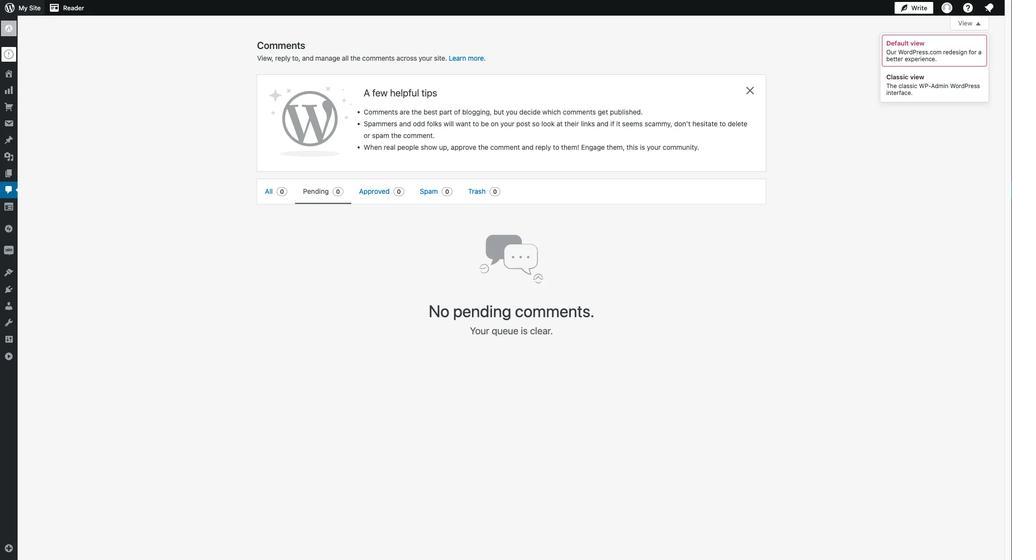 Task type: describe. For each thing, give the bounding box(es) containing it.
spam
[[372, 131, 390, 140]]

part
[[440, 108, 453, 116]]

or
[[364, 131, 371, 140]]

folks
[[427, 120, 442, 128]]

manage your notifications image
[[984, 2, 996, 14]]

spam
[[420, 187, 438, 195]]

hesitate
[[693, 120, 718, 128]]

my site
[[19, 4, 41, 12]]

a
[[979, 49, 982, 55]]

0 for spam
[[446, 188, 450, 195]]

will
[[444, 120, 454, 128]]

pending
[[303, 187, 329, 195]]

community.
[[663, 143, 700, 151]]

and inside comments view, reply to, and manage all the comments across your site. learn more .
[[302, 54, 314, 62]]

the up real
[[391, 131, 402, 140]]

links
[[581, 120, 595, 128]]

comments.
[[515, 301, 595, 321]]

be
[[481, 120, 489, 128]]

decide
[[520, 108, 541, 116]]

site
[[29, 4, 41, 12]]

wordpress
[[951, 82, 981, 89]]

but
[[494, 108, 505, 116]]

for
[[970, 49, 977, 55]]

experience.
[[906, 55, 938, 62]]

approve
[[451, 143, 477, 151]]

a
[[364, 87, 370, 98]]

2 horizontal spatial to
[[720, 120, 726, 128]]

all
[[342, 54, 349, 62]]

classic view the classic wp-admin wordpress interface.
[[887, 73, 981, 96]]

which
[[543, 108, 561, 116]]

my
[[19, 4, 28, 12]]

admin
[[932, 82, 949, 89]]

2 img image from the top
[[4, 246, 14, 256]]

pending
[[453, 301, 512, 321]]

reader link
[[45, 0, 88, 16]]

you
[[506, 108, 518, 116]]

comments are the best part of blogging, but you decide which comments get published. spammers and odd folks will want to be on your post so look at their links and if it seems scammy, don't hesitate to delete or spam the comment. when real people show up, approve the comment and reply to them! engage them, this is your community.
[[364, 108, 748, 151]]

open image
[[977, 22, 982, 25]]

comment.
[[404, 131, 435, 140]]

my site link
[[0, 0, 45, 16]]

delete
[[728, 120, 748, 128]]

is inside no pending comments. your queue is clear.
[[521, 325, 528, 336]]

get
[[598, 108, 609, 116]]

so
[[533, 120, 540, 128]]

blogging,
[[463, 108, 492, 116]]

1 img image from the top
[[4, 224, 14, 234]]

all
[[265, 187, 273, 195]]

redesign
[[944, 49, 968, 55]]

are
[[400, 108, 410, 116]]

helpful
[[390, 87, 419, 98]]

default view our wordpress.com redesign for a better experience.
[[887, 39, 982, 62]]

is inside comments are the best part of blogging, but you decide which comments get published. spammers and odd folks will want to be on your post so look at their links and if it seems scammy, don't hesitate to delete or spam the comment. when real people show up, approve the comment and reply to them! engage them, this is your community.
[[640, 143, 646, 151]]

comments for comments view, reply to, and manage all the comments across your site. learn more .
[[257, 39, 305, 51]]

and down "are"
[[400, 120, 411, 128]]

learn more
[[449, 54, 484, 62]]

their
[[565, 120, 579, 128]]

show
[[421, 143, 438, 151]]

seems
[[623, 120, 643, 128]]

of
[[454, 108, 461, 116]]

2 horizontal spatial your
[[647, 143, 661, 151]]

no pending comments. main content
[[257, 16, 990, 358]]

view
[[959, 19, 973, 27]]

this
[[627, 143, 639, 151]]

view for default view
[[911, 39, 925, 47]]

wordpress.com
[[899, 49, 942, 55]]

look
[[542, 120, 555, 128]]

comments inside comments view, reply to, and manage all the comments across your site. learn more .
[[362, 54, 395, 62]]

view button
[[951, 16, 990, 30]]

don't
[[675, 120, 691, 128]]

on
[[491, 120, 499, 128]]

the
[[887, 82, 898, 89]]

my profile image
[[942, 2, 953, 13]]



Task type: locate. For each thing, give the bounding box(es) containing it.
0 for trash
[[493, 188, 497, 195]]

comments view, reply to, and manage all the comments across your site. learn more .
[[257, 39, 486, 62]]

the inside comments view, reply to, and manage all the comments across your site. learn more .
[[351, 54, 361, 62]]

5 0 from the left
[[493, 188, 497, 195]]

interface.
[[887, 89, 914, 96]]

better
[[887, 55, 904, 62]]

up,
[[439, 143, 449, 151]]

your right the this on the right
[[647, 143, 661, 151]]

view up wordpress.com
[[911, 39, 925, 47]]

reply inside comments are the best part of blogging, but you decide which comments get published. spammers and odd folks will want to be on your post so look at their links and if it seems scammy, don't hesitate to delete or spam the comment. when real people show up, approve the comment and reply to them! engage them, this is your community.
[[536, 143, 552, 151]]

reply inside comments view, reply to, and manage all the comments across your site. learn more .
[[275, 54, 291, 62]]

approved
[[359, 187, 390, 195]]

it
[[617, 120, 621, 128]]

real
[[384, 143, 396, 151]]

default
[[887, 39, 910, 47]]

1 vertical spatial comments
[[563, 108, 596, 116]]

no pending comments. your queue is clear.
[[429, 301, 595, 336]]

if
[[611, 120, 615, 128]]

comments up the their
[[563, 108, 596, 116]]

to,
[[292, 54, 301, 62]]

3 0 from the left
[[397, 188, 401, 195]]

view
[[911, 39, 925, 47], [911, 73, 925, 80]]

1 horizontal spatial to
[[553, 143, 560, 151]]

view up wp-
[[911, 73, 925, 80]]

0 vertical spatial is
[[640, 143, 646, 151]]

write
[[912, 4, 928, 12]]

comments up spammers
[[364, 108, 398, 116]]

to left delete
[[720, 120, 726, 128]]

menu inside the "no pending comments." main content
[[257, 179, 751, 204]]

0 horizontal spatial comments
[[257, 39, 305, 51]]

queue
[[492, 325, 519, 336]]

site.
[[434, 54, 447, 62]]

1 vertical spatial img image
[[4, 246, 14, 256]]

classic
[[887, 73, 909, 80]]

2 vertical spatial your
[[647, 143, 661, 151]]

to left be
[[473, 120, 479, 128]]

to
[[473, 120, 479, 128], [720, 120, 726, 128], [553, 143, 560, 151]]

reply down look
[[536, 143, 552, 151]]

view,
[[257, 54, 274, 62]]

0 horizontal spatial is
[[521, 325, 528, 336]]

0 horizontal spatial to
[[473, 120, 479, 128]]

tips
[[422, 87, 438, 98]]

0 for approved
[[397, 188, 401, 195]]

scammy,
[[645, 120, 673, 128]]

menu containing all
[[257, 179, 751, 204]]

0 horizontal spatial your
[[419, 54, 433, 62]]

the
[[351, 54, 361, 62], [412, 108, 422, 116], [391, 131, 402, 140], [479, 143, 489, 151]]

learn more link
[[449, 54, 484, 62]]

1 vertical spatial view
[[911, 73, 925, 80]]

at
[[557, 120, 563, 128]]

comments inside comments view, reply to, and manage all the comments across your site. learn more .
[[257, 39, 305, 51]]

and right to,
[[302, 54, 314, 62]]

your inside comments view, reply to, and manage all the comments across your site. learn more .
[[419, 54, 433, 62]]

a few helpful tips
[[364, 87, 438, 98]]

published.
[[610, 108, 643, 116]]

reader
[[63, 4, 84, 12]]

wp-
[[920, 82, 932, 89]]

comments
[[362, 54, 395, 62], [563, 108, 596, 116]]

your down you
[[501, 120, 515, 128]]

classic
[[899, 82, 918, 89]]

view inside classic view the classic wp-admin wordpress interface.
[[911, 73, 925, 80]]

manage
[[316, 54, 340, 62]]

0 vertical spatial view
[[911, 39, 925, 47]]

trash
[[469, 187, 486, 195]]

best
[[424, 108, 438, 116]]

reply left to,
[[275, 54, 291, 62]]

to left the them!
[[553, 143, 560, 151]]

1 horizontal spatial is
[[640, 143, 646, 151]]

help image
[[963, 2, 975, 14]]

them!
[[562, 143, 580, 151]]

0 right approved
[[397, 188, 401, 195]]

when
[[364, 143, 382, 151]]

is right the this on the right
[[640, 143, 646, 151]]

comments for comments are the best part of blogging, but you decide which comments get published. spammers and odd folks will want to be on your post so look at their links and if it seems scammy, don't hesitate to delete or spam the comment. when real people show up, approve the comment and reply to them! engage them, this is your community.
[[364, 108, 398, 116]]

wordpress logo image
[[269, 87, 352, 157]]

1 vertical spatial comments
[[364, 108, 398, 116]]

1 vertical spatial reply
[[536, 143, 552, 151]]

2 0 from the left
[[336, 188, 340, 195]]

dismiss tips image
[[745, 85, 757, 96]]

is left clear.
[[521, 325, 528, 336]]

0 vertical spatial comments
[[257, 39, 305, 51]]

comments up to,
[[257, 39, 305, 51]]

0 for all
[[280, 188, 284, 195]]

them,
[[607, 143, 625, 151]]

reply
[[275, 54, 291, 62], [536, 143, 552, 151]]

across
[[397, 54, 417, 62]]

post
[[517, 120, 531, 128]]

view for classic view
[[911, 73, 925, 80]]

menu
[[257, 179, 751, 204]]

comments inside comments are the best part of blogging, but you decide which comments get published. spammers and odd folks will want to be on your post so look at their links and if it seems scammy, don't hesitate to delete or spam the comment. when real people show up, approve the comment and reply to them! engage them, this is your community.
[[563, 108, 596, 116]]

view inside default view our wordpress.com redesign for a better experience.
[[911, 39, 925, 47]]

spammers
[[364, 120, 398, 128]]

0
[[280, 188, 284, 195], [336, 188, 340, 195], [397, 188, 401, 195], [446, 188, 450, 195], [493, 188, 497, 195]]

few
[[373, 87, 388, 98]]

engage
[[582, 143, 605, 151]]

comments
[[257, 39, 305, 51], [364, 108, 398, 116]]

0 vertical spatial img image
[[4, 224, 14, 234]]

0 vertical spatial comments
[[362, 54, 395, 62]]

your left site.
[[419, 54, 433, 62]]

the right approve
[[479, 143, 489, 151]]

1 vertical spatial is
[[521, 325, 528, 336]]

comment
[[491, 143, 520, 151]]

img image
[[4, 224, 14, 234], [4, 246, 14, 256]]

your
[[470, 325, 490, 336]]

the right all
[[351, 54, 361, 62]]

0 horizontal spatial reply
[[275, 54, 291, 62]]

your
[[419, 54, 433, 62], [501, 120, 515, 128], [647, 143, 661, 151]]

comments inside comments are the best part of blogging, but you decide which comments get published. spammers and odd folks will want to be on your post so look at their links and if it seems scammy, don't hesitate to delete or spam the comment. when real people show up, approve the comment and reply to them! engage them, this is your community.
[[364, 108, 398, 116]]

is
[[640, 143, 646, 151], [521, 325, 528, 336]]

0 right all
[[280, 188, 284, 195]]

0 for pending
[[336, 188, 340, 195]]

people
[[398, 143, 419, 151]]

0 right "trash"
[[493, 188, 497, 195]]

4 0 from the left
[[446, 188, 450, 195]]

1 horizontal spatial comments
[[364, 108, 398, 116]]

want
[[456, 120, 471, 128]]

1 vertical spatial your
[[501, 120, 515, 128]]

and
[[302, 54, 314, 62], [400, 120, 411, 128], [597, 120, 609, 128], [522, 143, 534, 151]]

1 0 from the left
[[280, 188, 284, 195]]

0 right spam
[[446, 188, 450, 195]]

1 horizontal spatial reply
[[536, 143, 552, 151]]

clear.
[[531, 325, 553, 336]]

write link
[[895, 0, 934, 16]]

no
[[429, 301, 450, 321]]

0 horizontal spatial comments
[[362, 54, 395, 62]]

our
[[887, 49, 897, 55]]

.
[[484, 54, 486, 62]]

the right "are"
[[412, 108, 422, 116]]

time image
[[1008, 38, 1013, 47]]

and right comment on the top of page
[[522, 143, 534, 151]]

comments left 'across'
[[362, 54, 395, 62]]

1 horizontal spatial your
[[501, 120, 515, 128]]

0 right pending on the top left of page
[[336, 188, 340, 195]]

0 vertical spatial reply
[[275, 54, 291, 62]]

odd
[[413, 120, 425, 128]]

0 vertical spatial your
[[419, 54, 433, 62]]

1 horizontal spatial comments
[[563, 108, 596, 116]]

and left if at top right
[[597, 120, 609, 128]]



Task type: vqa. For each thing, say whether or not it's contained in the screenshot.
first Task complete image from the bottom
no



